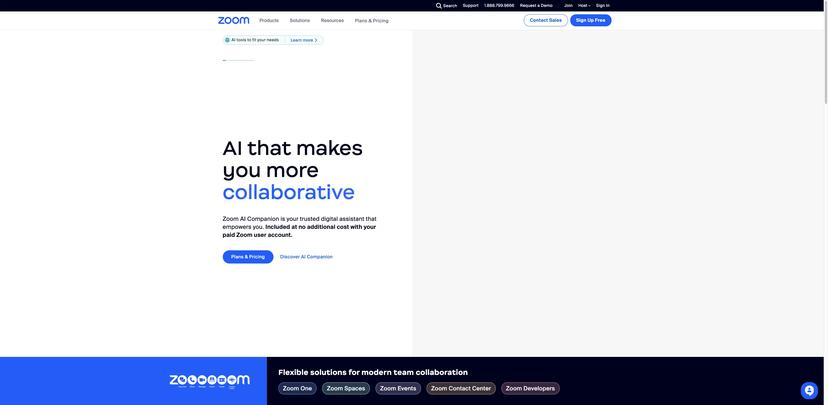 Task type: describe. For each thing, give the bounding box(es) containing it.
tools
[[237, 37, 247, 43]]

1 vertical spatial plans
[[231, 254, 244, 260]]

sign up free button
[[571, 14, 612, 26]]

collaborative
[[223, 180, 355, 205]]

contact sales link
[[524, 14, 568, 26]]

sign for sign up free
[[577, 17, 587, 23]]

zoom for zoom events
[[381, 385, 397, 393]]

contact sales
[[530, 17, 562, 23]]

zoom one
[[283, 385, 312, 393]]

center
[[473, 385, 492, 393]]

with
[[351, 224, 363, 231]]

resources
[[321, 18, 344, 24]]

up
[[588, 17, 594, 23]]

request
[[521, 3, 537, 8]]

products button
[[260, 11, 282, 30]]

solutions
[[290, 18, 310, 24]]

free
[[596, 17, 606, 23]]

flexible
[[279, 369, 309, 378]]

account.
[[268, 232, 293, 239]]

request a demo
[[521, 3, 553, 8]]

zoom for zoom developers
[[507, 385, 523, 393]]

ai inside ai that makes you more
[[223, 136, 243, 161]]

1.888.799.9666
[[485, 3, 515, 8]]

paid
[[223, 232, 235, 239]]

join link left host
[[561, 0, 575, 11]]

ai inside zoom ai companion is your trusted digital assistant that empowers you.
[[240, 215, 246, 223]]

meetings navigation
[[523, 11, 613, 28]]

your inside included at no additional cost with your paid zoom user account.
[[364, 224, 376, 231]]

flexible solutions for modern team collaboration tab list
[[279, 383, 813, 395]]

& inside the product information 'navigation'
[[369, 18, 372, 24]]

no
[[299, 224, 306, 231]]

included at no additional cost with your paid zoom user account.
[[223, 224, 376, 239]]

sign in
[[597, 3, 610, 8]]

you
[[223, 158, 261, 183]]

additional
[[307, 224, 336, 231]]

your for fit
[[258, 37, 266, 43]]

companion for zoom
[[248, 215, 279, 223]]

solutions button
[[290, 11, 313, 30]]

is
[[281, 215, 285, 223]]

team
[[394, 369, 414, 378]]

learn more
[[291, 37, 314, 43]]

to
[[248, 37, 252, 43]]

flexible solutions for modern team collaboration
[[279, 369, 468, 378]]

plans inside the product information 'navigation'
[[355, 18, 368, 24]]

join
[[565, 3, 573, 8]]

join link up meetings 'navigation'
[[565, 3, 573, 8]]

included
[[266, 224, 290, 231]]

digital
[[321, 215, 338, 223]]

zoom one tab
[[279, 383, 317, 395]]

more inside ai that makes you more
[[266, 158, 319, 183]]

solutions
[[311, 369, 347, 378]]

search button
[[432, 0, 459, 11]]

assistant
[[340, 215, 365, 223]]

for
[[349, 369, 360, 378]]

zoom inside included at no additional cost with your paid zoom user account.
[[237, 232, 253, 239]]

in
[[607, 3, 610, 8]]



Task type: locate. For each thing, give the bounding box(es) containing it.
discover
[[281, 254, 300, 260]]

makes
[[297, 136, 363, 161]]

trusted
[[300, 215, 320, 223]]

product information navigation
[[255, 11, 393, 30]]

zoom inside "tab"
[[283, 385, 299, 393]]

1 horizontal spatial &
[[369, 18, 372, 24]]

1 horizontal spatial plans & pricing
[[355, 18, 389, 24]]

1 horizontal spatial companion
[[307, 254, 333, 260]]

1 vertical spatial that
[[366, 215, 377, 223]]

0 horizontal spatial pricing
[[250, 254, 265, 260]]

host
[[579, 3, 589, 8]]

that inside ai that makes you more
[[248, 136, 292, 161]]

0 horizontal spatial sign
[[577, 17, 587, 23]]

empowers
[[223, 224, 252, 231]]

that inside zoom ai companion is your trusted digital assistant that empowers you.
[[366, 215, 377, 223]]

zoom for zoom one
[[283, 385, 299, 393]]

zoom left one
[[283, 385, 299, 393]]

zoom events
[[381, 385, 417, 393]]

0 vertical spatial companion
[[248, 215, 279, 223]]

1 horizontal spatial plans
[[355, 18, 368, 24]]

one
[[301, 385, 312, 393]]

your right "fit"
[[258, 37, 266, 43]]

zoom inside zoom ai companion is your trusted digital assistant that empowers you.
[[223, 215, 239, 223]]

0 vertical spatial &
[[369, 18, 372, 24]]

0 horizontal spatial plans
[[231, 254, 244, 260]]

plans
[[355, 18, 368, 24], [231, 254, 244, 260]]

sign for sign in
[[597, 3, 606, 8]]

collaboration
[[416, 369, 468, 378]]

ai tools to fit your needs
[[232, 37, 279, 43]]

your for is
[[287, 215, 299, 223]]

main content
[[0, 11, 825, 406]]

learn
[[291, 37, 302, 43]]

support link
[[459, 0, 481, 11], [463, 3, 479, 8]]

zoom down empowers
[[237, 232, 253, 239]]

plans down paid
[[231, 254, 244, 260]]

developers
[[524, 385, 556, 393]]

join link
[[561, 0, 575, 11], [565, 3, 573, 8]]

sign left up
[[577, 17, 587, 23]]

0 vertical spatial pricing
[[373, 18, 389, 24]]

zoom for zoom contact center
[[432, 385, 448, 393]]

zoom developers tab
[[502, 383, 560, 395]]

host button
[[579, 3, 591, 8]]

1 horizontal spatial sign
[[597, 3, 606, 8]]

pricing
[[373, 18, 389, 24], [250, 254, 265, 260]]

plans & pricing
[[355, 18, 389, 24], [231, 254, 265, 260]]

resources button
[[321, 11, 347, 30]]

main content containing ai that makes you more
[[0, 11, 825, 406]]

1 horizontal spatial contact
[[530, 17, 549, 23]]

0 horizontal spatial your
[[258, 37, 266, 43]]

zoom down collaboration
[[432, 385, 448, 393]]

contact
[[530, 17, 549, 23], [449, 385, 471, 393]]

zoom for zoom ai companion is your trusted digital assistant that empowers you.
[[223, 215, 239, 223]]

your
[[258, 37, 266, 43], [287, 215, 299, 223], [364, 224, 376, 231]]

ai that makes you more
[[223, 136, 363, 183]]

1.888.799.9666 button
[[481, 0, 516, 11], [485, 3, 515, 8]]

sign left in
[[597, 3, 606, 8]]

0 vertical spatial contact
[[530, 17, 549, 23]]

1 vertical spatial &
[[245, 254, 248, 260]]

companion inside zoom ai companion is your trusted digital assistant that empowers you.
[[248, 215, 279, 223]]

that
[[248, 136, 292, 161], [366, 215, 377, 223]]

search
[[444, 3, 458, 8]]

your right with
[[364, 224, 376, 231]]

0 vertical spatial sign
[[597, 3, 606, 8]]

zoom left developers
[[507, 385, 523, 393]]

discover ai companion link
[[281, 251, 342, 264]]

0 vertical spatial that
[[248, 136, 292, 161]]

&
[[369, 18, 372, 24], [245, 254, 248, 260]]

1 horizontal spatial your
[[287, 215, 299, 223]]

request a demo link
[[516, 0, 555, 11], [521, 3, 553, 8]]

sign
[[597, 3, 606, 8], [577, 17, 587, 23]]

plans right resources dropdown button
[[355, 18, 368, 24]]

0 vertical spatial plans
[[355, 18, 368, 24]]

pricing inside the product information 'navigation'
[[373, 18, 389, 24]]

contact left center
[[449, 385, 471, 393]]

0 horizontal spatial that
[[248, 136, 292, 161]]

sales
[[550, 17, 562, 23]]

0 horizontal spatial companion
[[248, 215, 279, 223]]

companion
[[248, 215, 279, 223], [307, 254, 333, 260]]

plans & pricing inside the product information 'navigation'
[[355, 18, 389, 24]]

your up at
[[287, 215, 299, 223]]

modern
[[362, 369, 392, 378]]

1 vertical spatial pricing
[[250, 254, 265, 260]]

0 horizontal spatial plans & pricing
[[231, 254, 265, 260]]

0 vertical spatial plans & pricing
[[355, 18, 389, 24]]

1 horizontal spatial pricing
[[373, 18, 389, 24]]

spaces
[[345, 385, 366, 393]]

zoom for zoom spaces
[[327, 385, 343, 393]]

contact inside tab
[[449, 385, 471, 393]]

2 horizontal spatial your
[[364, 224, 376, 231]]

products
[[260, 18, 279, 24]]

zoom
[[223, 215, 239, 223], [237, 232, 253, 239], [283, 385, 299, 393], [327, 385, 343, 393], [381, 385, 397, 393], [432, 385, 448, 393], [507, 385, 523, 393]]

your inside zoom ai companion is your trusted digital assistant that empowers you.
[[287, 215, 299, 223]]

sign up free
[[577, 17, 606, 23]]

zoom spaces tab
[[323, 383, 370, 395]]

banner
[[211, 11, 613, 30]]

sign inside sign up free button
[[577, 17, 587, 23]]

0 horizontal spatial contact
[[449, 385, 471, 393]]

needs
[[267, 37, 279, 43]]

zoom unified communication platform image
[[170, 376, 250, 391]]

user
[[254, 232, 267, 239]]

at
[[292, 224, 297, 231]]

plans & pricing link
[[355, 18, 389, 24], [355, 18, 389, 24], [223, 251, 274, 264]]

zoom ai companion is your trusted digital assistant that empowers you.
[[223, 215, 377, 231]]

right image
[[314, 38, 319, 43]]

1 horizontal spatial that
[[366, 215, 377, 223]]

1 vertical spatial contact
[[449, 385, 471, 393]]

fit
[[253, 37, 256, 43]]

discover ai companion
[[281, 254, 333, 260]]

0 vertical spatial your
[[258, 37, 266, 43]]

contact inside meetings 'navigation'
[[530, 17, 549, 23]]

you.
[[253, 224, 264, 231]]

companion for discover
[[307, 254, 333, 260]]

more
[[303, 37, 314, 43], [266, 158, 319, 183]]

zoom left events
[[381, 385, 397, 393]]

cost
[[337, 224, 349, 231]]

0 horizontal spatial &
[[245, 254, 248, 260]]

1 vertical spatial sign
[[577, 17, 587, 23]]

zoom contact center tab
[[427, 383, 496, 395]]

zoom down solutions
[[327, 385, 343, 393]]

zoom inside tab
[[381, 385, 397, 393]]

zoom developers
[[507, 385, 556, 393]]

2 vertical spatial your
[[364, 224, 376, 231]]

1 vertical spatial your
[[287, 215, 299, 223]]

support
[[463, 3, 479, 8]]

zoom up empowers
[[223, 215, 239, 223]]

banner containing contact sales
[[211, 11, 613, 30]]

0 vertical spatial more
[[303, 37, 314, 43]]

sign in link
[[593, 0, 613, 11], [597, 3, 610, 8]]

contact down a
[[530, 17, 549, 23]]

zoom contact center
[[432, 385, 492, 393]]

zoom events tab
[[376, 383, 421, 395]]

1 vertical spatial companion
[[307, 254, 333, 260]]

ai
[[232, 37, 236, 43], [223, 136, 243, 161], [240, 215, 246, 223], [301, 254, 306, 260]]

1 vertical spatial plans & pricing
[[231, 254, 265, 260]]

demo
[[541, 3, 553, 8]]

zoom logo image
[[218, 17, 250, 24]]

a
[[538, 3, 540, 8]]

zoom spaces
[[327, 385, 366, 393]]

events
[[398, 385, 417, 393]]

1 vertical spatial more
[[266, 158, 319, 183]]



Task type: vqa. For each thing, say whether or not it's contained in the screenshot.
REQUEST
yes



